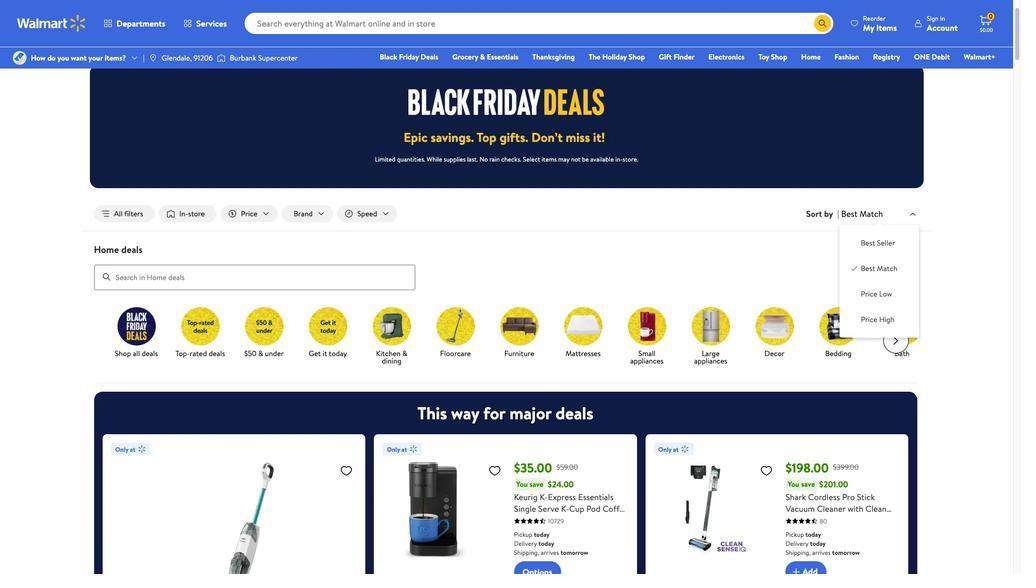 Task type: locate. For each thing, give the bounding box(es) containing it.
shipping, inside $35.00 'group'
[[514, 549, 540, 558]]

pickup down maker,
[[514, 530, 533, 539]]

1 vertical spatial home
[[94, 243, 119, 257]]

price inside dropdown button
[[241, 209, 258, 219]]

Walmart Site-Wide search field
[[245, 13, 834, 34]]

iz540h
[[823, 515, 851, 527]]

black left friday
[[380, 52, 398, 62]]

1 horizontal spatial |
[[838, 208, 840, 220]]

thanksgiving link
[[528, 51, 580, 63]]

1 vertical spatial price
[[862, 289, 878, 300]]

best left seller
[[862, 238, 876, 249]]

tomorrow down 10729
[[561, 549, 589, 558]]

0 horizontal spatial save
[[530, 479, 544, 490]]

single
[[514, 503, 537, 515]]

1 vertical spatial |
[[838, 208, 840, 220]]

pickup for $198.00
[[786, 530, 805, 539]]

1 horizontal spatial tomorrow
[[833, 549, 860, 558]]

tomorrow for $198.00
[[833, 549, 860, 558]]

bedding image
[[820, 307, 858, 346]]

tomorrow inside $35.00 'group'
[[561, 549, 589, 558]]

at inside $198.00 group
[[674, 445, 679, 454]]

clear search field text image
[[802, 19, 811, 27]]

option group
[[849, 234, 911, 330]]

sort
[[807, 208, 823, 220]]

best match button
[[840, 207, 920, 221]]

0 horizontal spatial you
[[517, 479, 528, 490]]

91206
[[194, 53, 213, 63]]

2 only at from the left
[[387, 445, 407, 454]]

3 only at from the left
[[659, 445, 679, 454]]

1 horizontal spatial at
[[402, 445, 407, 454]]

all filters button
[[94, 205, 155, 223]]

1 vertical spatial all
[[114, 209, 123, 219]]

0 horizontal spatial all
[[94, 7, 102, 18]]

black
[[380, 52, 398, 62], [541, 515, 561, 527]]

only at inside $35.00 'group'
[[387, 445, 407, 454]]

major
[[510, 402, 552, 425]]

0 vertical spatial home
[[802, 52, 821, 62]]

only inside $198.00 group
[[659, 445, 672, 454]]

appliances for large
[[695, 356, 728, 367]]

1 vertical spatial best match
[[862, 264, 898, 274]]

$50 & under image
[[245, 307, 283, 346]]

price left high
[[862, 315, 878, 325]]

glendale, 91206
[[162, 53, 213, 63]]

0 vertical spatial best match
[[842, 208, 884, 220]]

supplies
[[444, 155, 466, 164]]

in-store button
[[159, 205, 217, 223]]

all left 'home'
[[94, 7, 102, 18]]

0 horizontal spatial arrives
[[541, 549, 560, 558]]

match up "best seller"
[[860, 208, 884, 220]]

1 horizontal spatial &
[[403, 348, 408, 359]]

shop right toy
[[772, 52, 788, 62]]

pickup inside $35.00 'group'
[[514, 530, 533, 539]]

small appliances image
[[628, 307, 667, 346]]

pickup today delivery today shipping, arrives tomorrow inside $198.00 group
[[786, 530, 860, 558]]

1 vertical spatial black
[[541, 515, 561, 527]]

all
[[94, 7, 102, 18], [114, 209, 123, 219]]

iq,
[[810, 515, 821, 527]]

& inside grocery & essentials link
[[480, 52, 485, 62]]

 image for burbank supercenter
[[217, 53, 226, 63]]

only for $198.00
[[659, 445, 672, 454]]

best match inside dropdown button
[[842, 208, 884, 220]]

|
[[143, 53, 145, 63], [838, 208, 840, 220]]

pickup today delivery today shipping, arrives tomorrow down 10729
[[514, 530, 589, 558]]

2 save from the left
[[802, 479, 816, 490]]

0 horizontal spatial shipping,
[[514, 549, 540, 558]]

pickup inside $198.00 group
[[786, 530, 805, 539]]

2 you from the left
[[788, 479, 800, 490]]

may
[[559, 155, 570, 164]]

while
[[427, 155, 443, 164]]

home for home deals
[[94, 243, 119, 257]]

at for $35.00
[[402, 445, 407, 454]]

1 horizontal spatial pickup
[[786, 530, 805, 539]]

grocery & essentials link
[[448, 51, 524, 63]]

only at for $198.00
[[659, 445, 679, 454]]

1 at from the left
[[130, 445, 136, 454]]

match down seller
[[878, 264, 898, 274]]

2 horizontal spatial only at
[[659, 445, 679, 454]]

tomorrow inside $198.00 group
[[833, 549, 860, 558]]

1 you from the left
[[517, 479, 528, 490]]

in-
[[616, 155, 623, 164]]

all for all filters
[[114, 209, 123, 219]]

arrives down 80
[[813, 549, 831, 558]]

2 vertical spatial price
[[862, 315, 878, 325]]

1 shipping, from the left
[[514, 549, 540, 558]]

0 vertical spatial black
[[380, 52, 398, 62]]

price for price high
[[862, 315, 878, 325]]

0 horizontal spatial only at
[[115, 445, 136, 454]]

only at inside $198.00 group
[[659, 445, 679, 454]]

only at for $35.00
[[387, 445, 407, 454]]

shop inside "link"
[[115, 348, 131, 359]]

1 horizontal spatial black
[[541, 515, 561, 527]]

2 horizontal spatial &
[[480, 52, 485, 62]]

essentials right express
[[579, 492, 614, 503]]

price left low
[[862, 289, 878, 300]]

2 at from the left
[[402, 445, 407, 454]]

& for dining
[[403, 348, 408, 359]]

pickup today delivery today shipping, arrives tomorrow down 80
[[786, 530, 860, 558]]

deals right major
[[556, 402, 594, 425]]

tomorrow for $35.00
[[561, 549, 589, 558]]

1 horizontal spatial appliances
[[695, 356, 728, 367]]

next slide for chipmodulewithimages list image
[[884, 328, 909, 354]]

1 only at from the left
[[115, 445, 136, 454]]

your
[[89, 53, 103, 63]]

2 pickup from the left
[[786, 530, 805, 539]]

appliances
[[631, 356, 664, 367], [695, 356, 728, 367]]

all filters
[[114, 209, 143, 219]]

shipping, inside $198.00 group
[[786, 549, 811, 558]]

top-rated deals image
[[181, 307, 220, 346]]

cup
[[570, 503, 585, 515]]

0 horizontal spatial at
[[130, 445, 136, 454]]

kitchen & dining link
[[364, 307, 420, 367]]

sign in to add to favorites list, keurig k-express essentials single serve k-cup pod coffee maker, black image
[[489, 464, 502, 478]]

limited
[[375, 155, 396, 164]]

black inside black friday deals link
[[380, 52, 398, 62]]

arrives for $35.00
[[541, 549, 560, 558]]

brand
[[294, 209, 313, 219]]

3 at from the left
[[674, 445, 679, 454]]

1 only from the left
[[115, 445, 129, 454]]

0 vertical spatial essentials
[[487, 52, 519, 62]]

only inside $35.00 'group'
[[387, 445, 400, 454]]

0 horizontal spatial home
[[94, 243, 119, 257]]

2 tomorrow from the left
[[833, 549, 860, 558]]

1 delivery from the left
[[514, 539, 537, 549]]

price for price low
[[862, 289, 878, 300]]

black right maker,
[[541, 515, 561, 527]]

1 vertical spatial match
[[878, 264, 898, 274]]

1 horizontal spatial pickup today delivery today shipping, arrives tomorrow
[[786, 530, 860, 558]]

appliances down 'large appliances' image
[[695, 356, 728, 367]]

deals right all
[[142, 348, 158, 359]]

1 horizontal spatial k-
[[562, 503, 570, 515]]

& right grocery
[[480, 52, 485, 62]]

essentials right grocery
[[487, 52, 519, 62]]

1 horizontal spatial only at
[[387, 445, 407, 454]]

only
[[115, 445, 129, 454], [387, 445, 400, 454], [659, 445, 672, 454]]

home up search image
[[94, 243, 119, 257]]

1 horizontal spatial all
[[114, 209, 123, 219]]

0 vertical spatial price
[[241, 209, 258, 219]]

0 vertical spatial all
[[94, 7, 102, 18]]

0 horizontal spatial delivery
[[514, 539, 537, 549]]

1 pickup today delivery today shipping, arrives tomorrow from the left
[[514, 530, 589, 558]]

3 only from the left
[[659, 445, 672, 454]]

you
[[58, 53, 69, 63]]

 image right the 91206
[[217, 53, 226, 63]]

sense
[[786, 515, 808, 527]]

1 appliances from the left
[[631, 356, 664, 367]]

all home
[[94, 7, 123, 18]]

0 vertical spatial |
[[143, 53, 145, 63]]

0 horizontal spatial essentials
[[487, 52, 519, 62]]

sign in to add to favorites list, shark cordless pro stick vacuum cleaner with clean sense iq, iz540h image
[[761, 464, 773, 478]]

1 horizontal spatial you
[[788, 479, 800, 490]]

how do you want your items?
[[31, 53, 126, 63]]

you up keurig
[[517, 479, 528, 490]]

pickup
[[514, 530, 533, 539], [786, 530, 805, 539]]

toy
[[759, 52, 770, 62]]

deals
[[121, 243, 143, 257], [142, 348, 158, 359], [209, 348, 225, 359], [556, 402, 594, 425]]

pickup down the "sense"
[[786, 530, 805, 539]]

2 only from the left
[[387, 445, 400, 454]]

bedding
[[826, 348, 852, 359]]

deals down the filters
[[121, 243, 143, 257]]

delivery
[[514, 539, 537, 549], [786, 539, 809, 549]]

save up keurig
[[530, 479, 544, 490]]

walmart+ link
[[960, 51, 1001, 63]]

$198.00 group
[[655, 443, 901, 575]]

delivery inside $198.00 group
[[786, 539, 809, 549]]

& inside $50 & under 'link'
[[259, 348, 263, 359]]

1 horizontal spatial essentials
[[579, 492, 614, 503]]

account
[[928, 22, 959, 33]]

k- up 10729
[[562, 503, 570, 515]]

best
[[842, 208, 858, 220], [862, 238, 876, 249], [862, 264, 876, 274]]

arrives inside $35.00 'group'
[[541, 549, 560, 558]]

0 horizontal spatial &
[[259, 348, 263, 359]]

floorcare link
[[428, 307, 484, 360]]

& inside the kitchen & dining
[[403, 348, 408, 359]]

deals inside "link"
[[142, 348, 158, 359]]

& right $50
[[259, 348, 263, 359]]

shipping, up add to cart image
[[786, 549, 811, 558]]

best right by
[[842, 208, 858, 220]]

0 vertical spatial match
[[860, 208, 884, 220]]

it
[[323, 348, 327, 359]]

black inside you save $24.00 keurig k-express essentials single serve k-cup pod coffee maker, black
[[541, 515, 561, 527]]

1 save from the left
[[530, 479, 544, 490]]

1 arrives from the left
[[541, 549, 560, 558]]

shipping, down maker,
[[514, 549, 540, 558]]

k- right keurig
[[540, 492, 548, 503]]

| right items?
[[143, 53, 145, 63]]

speed
[[358, 209, 378, 219]]

shark
[[786, 492, 807, 503]]

| inside sort and filter section element
[[838, 208, 840, 220]]

you up shark
[[788, 479, 800, 490]]

home link
[[797, 51, 826, 63]]

kitchen & dining
[[376, 348, 408, 367]]

shop right holiday
[[629, 52, 646, 62]]

best match right best match radio
[[862, 264, 898, 274]]

shop left all
[[115, 348, 131, 359]]

1 pickup from the left
[[514, 530, 533, 539]]

0 horizontal spatial  image
[[149, 54, 157, 62]]

0 vertical spatial best
[[842, 208, 858, 220]]

price right store
[[241, 209, 258, 219]]

search icon image
[[819, 19, 828, 28]]

only at inside only at 'group'
[[115, 445, 136, 454]]

1 horizontal spatial shop
[[629, 52, 646, 62]]

price
[[241, 209, 258, 219], [862, 289, 878, 300], [862, 315, 878, 325]]

2 horizontal spatial at
[[674, 445, 679, 454]]

2 horizontal spatial only
[[659, 445, 672, 454]]

dining
[[382, 356, 402, 367]]

furniture image
[[501, 307, 539, 346]]

gifts.
[[500, 128, 529, 146]]

home down clear search field text icon
[[802, 52, 821, 62]]

under
[[265, 348, 284, 359]]

pickup for $35.00
[[514, 530, 533, 539]]

only at
[[115, 445, 136, 454], [387, 445, 407, 454], [659, 445, 679, 454]]

1 horizontal spatial  image
[[217, 53, 226, 63]]

best match up "best seller"
[[842, 208, 884, 220]]

1 horizontal spatial only
[[387, 445, 400, 454]]

pickup today delivery today shipping, arrives tomorrow inside $35.00 'group'
[[514, 530, 589, 558]]

0 horizontal spatial pickup today delivery today shipping, arrives tomorrow
[[514, 530, 589, 558]]

floorcare
[[440, 348, 471, 359]]

not
[[572, 155, 581, 164]]

1 horizontal spatial shipping,
[[786, 549, 811, 558]]

save inside you save $24.00 keurig k-express essentials single serve k-cup pod coffee maker, black
[[530, 479, 544, 490]]

0 horizontal spatial k-
[[540, 492, 548, 503]]

0 horizontal spatial only
[[115, 445, 129, 454]]

save down $198.00
[[802, 479, 816, 490]]

at inside $35.00 'group'
[[402, 445, 407, 454]]

arrives inside $198.00 group
[[813, 549, 831, 558]]

departments button
[[95, 11, 175, 36]]

delivery down the "sense"
[[786, 539, 809, 549]]

want
[[71, 53, 87, 63]]

shipping, for $198.00
[[786, 549, 811, 558]]

best inside best match dropdown button
[[842, 208, 858, 220]]

2 delivery from the left
[[786, 539, 809, 549]]

0 horizontal spatial shop
[[115, 348, 131, 359]]

large
[[702, 348, 720, 359]]

finder
[[674, 52, 695, 62]]

delivery down maker,
[[514, 539, 537, 549]]

all left the filters
[[114, 209, 123, 219]]

Best Match radio
[[851, 264, 859, 272]]

save inside you save $201.00 shark cordless pro stick vacuum cleaner with clean sense iq, iz540h
[[802, 479, 816, 490]]

1 vertical spatial essentials
[[579, 492, 614, 503]]

burbank supercenter
[[230, 53, 298, 63]]

tomorrow down iz540h
[[833, 549, 860, 558]]

price for price
[[241, 209, 258, 219]]

you inside you save $24.00 keurig k-express essentials single serve k-cup pod coffee maker, black
[[517, 479, 528, 490]]

 image
[[217, 53, 226, 63], [149, 54, 157, 62]]

1 horizontal spatial delivery
[[786, 539, 809, 549]]

last.
[[468, 155, 478, 164]]

services button
[[175, 11, 236, 36]]

1 horizontal spatial home
[[802, 52, 821, 62]]

all inside button
[[114, 209, 123, 219]]

& for essentials
[[480, 52, 485, 62]]

shipping,
[[514, 549, 540, 558], [786, 549, 811, 558]]

don't
[[532, 128, 563, 146]]

pickup today delivery today shipping, arrives tomorrow for $198.00
[[786, 530, 860, 558]]

you inside you save $201.00 shark cordless pro stick vacuum cleaner with clean sense iq, iz540h
[[788, 479, 800, 490]]

0 horizontal spatial pickup
[[514, 530, 533, 539]]

1 tomorrow from the left
[[561, 549, 589, 558]]

appliances down 'small appliances' image
[[631, 356, 664, 367]]

delivery inside $35.00 'group'
[[514, 539, 537, 549]]

Search in Home deals search field
[[94, 265, 415, 290]]

gift finder
[[659, 52, 695, 62]]

2 shipping, from the left
[[786, 549, 811, 558]]

2 appliances from the left
[[695, 356, 728, 367]]

one debit
[[915, 52, 951, 62]]

 image left glendale,
[[149, 54, 157, 62]]

0 horizontal spatial appliances
[[631, 356, 664, 367]]

grocery
[[453, 52, 479, 62]]

 image
[[13, 51, 27, 65]]

| right by
[[838, 208, 840, 220]]

2 arrives from the left
[[813, 549, 831, 558]]

gift finder link
[[655, 51, 700, 63]]

shipping, for $35.00
[[514, 549, 540, 558]]

best right best match radio
[[862, 264, 876, 274]]

limited quantities. while supplies last. no rain checks. select items may not be available in-store.
[[375, 155, 639, 164]]

items?
[[105, 53, 126, 63]]

only inside 'group'
[[115, 445, 129, 454]]

& right dining
[[403, 348, 408, 359]]

0 horizontal spatial tomorrow
[[561, 549, 589, 558]]

you for $35.00
[[517, 479, 528, 490]]

2 pickup today delivery today shipping, arrives tomorrow from the left
[[786, 530, 860, 558]]

home inside search field
[[94, 243, 119, 257]]

0 horizontal spatial black
[[380, 52, 398, 62]]

1 horizontal spatial save
[[802, 479, 816, 490]]

appliances inside 'link'
[[695, 356, 728, 367]]

arrives down 10729
[[541, 549, 560, 558]]

1 horizontal spatial arrives
[[813, 549, 831, 558]]



Task type: vqa. For each thing, say whether or not it's contained in the screenshot.
$198.00
yes



Task type: describe. For each thing, give the bounding box(es) containing it.
checks.
[[502, 155, 522, 164]]

express
[[548, 492, 576, 503]]

decor image
[[756, 307, 794, 346]]

sort and filter section element
[[81, 197, 933, 231]]

do
[[47, 53, 56, 63]]

match inside dropdown button
[[860, 208, 884, 220]]

cordless
[[809, 492, 841, 503]]

one
[[915, 52, 931, 62]]

you save $201.00 shark cordless pro stick vacuum cleaner with clean sense iq, iz540h
[[786, 479, 887, 527]]

$35.00 group
[[383, 443, 629, 575]]

black friday deals
[[380, 52, 439, 62]]

$35.00
[[514, 459, 553, 477]]

low
[[880, 289, 893, 300]]

keurig
[[514, 492, 538, 503]]

be
[[583, 155, 589, 164]]

0
[[990, 12, 994, 21]]

rain
[[490, 155, 500, 164]]

friday
[[399, 52, 419, 62]]

services
[[196, 18, 227, 29]]

fashion link
[[830, 51, 865, 63]]

furniture link
[[492, 307, 547, 360]]

delivery for $35.00
[[514, 539, 537, 549]]

in
[[941, 14, 946, 23]]

top-rated deals
[[176, 348, 225, 359]]

$198.00 $399.00
[[786, 459, 860, 477]]

$198.00
[[786, 459, 830, 477]]

arrives for $198.00
[[813, 549, 831, 558]]

home deals
[[94, 243, 143, 257]]

Search search field
[[245, 13, 834, 34]]

floorcare image
[[437, 307, 475, 346]]

seller
[[878, 238, 896, 249]]

coffee
[[603, 503, 629, 515]]

mattresses
[[566, 348, 601, 359]]

large appliances image
[[692, 307, 731, 346]]

walmart+
[[965, 52, 996, 62]]

price high
[[862, 315, 895, 325]]

registry link
[[869, 51, 906, 63]]

shop all deals image
[[117, 307, 156, 346]]

clean
[[866, 503, 887, 515]]

by
[[825, 208, 834, 220]]

all for all home
[[94, 7, 102, 18]]

appliances for small
[[631, 356, 664, 367]]

add to cart image
[[790, 566, 803, 575]]

pod
[[587, 503, 601, 515]]

the
[[589, 52, 601, 62]]

mattresses image
[[564, 307, 603, 346]]

top
[[477, 128, 497, 146]]

the holiday shop
[[589, 52, 646, 62]]

$50 & under link
[[237, 307, 292, 360]]

items
[[542, 155, 557, 164]]

0 horizontal spatial |
[[143, 53, 145, 63]]

electronics
[[709, 52, 745, 62]]

way
[[452, 402, 480, 425]]

decor link
[[748, 307, 803, 360]]

store.
[[623, 155, 639, 164]]

80
[[820, 517, 828, 526]]

shop all deals
[[115, 348, 158, 359]]

essentials inside you save $24.00 keurig k-express essentials single serve k-cup pod coffee maker, black
[[579, 492, 614, 503]]

shop inside 'link'
[[629, 52, 646, 62]]

rated
[[190, 348, 207, 359]]

delivery for $198.00
[[786, 539, 809, 549]]

get it today image
[[309, 307, 347, 346]]

at inside 'group'
[[130, 445, 136, 454]]

mattresses link
[[556, 307, 611, 360]]

epic savings. top gifts. don't miss it!
[[404, 128, 606, 146]]

toy shop link
[[754, 51, 793, 63]]

$0.00
[[981, 26, 994, 34]]

only for $35.00
[[387, 445, 400, 454]]

$59.00
[[557, 462, 579, 473]]

this way for major deals
[[418, 402, 594, 425]]

at for $198.00
[[674, 445, 679, 454]]

supercenter
[[258, 53, 298, 63]]

bath link
[[875, 307, 931, 360]]

option group containing best seller
[[849, 234, 911, 330]]

in-store
[[179, 209, 205, 219]]

sort by |
[[807, 208, 840, 220]]

large appliances link
[[684, 307, 739, 367]]

for
[[484, 402, 506, 425]]

 image for glendale, 91206
[[149, 54, 157, 62]]

walmart black friday deals for days image
[[409, 89, 605, 115]]

1 vertical spatial best
[[862, 238, 876, 249]]

bath image
[[884, 307, 922, 346]]

items
[[877, 22, 898, 33]]

2 horizontal spatial shop
[[772, 52, 788, 62]]

epic
[[404, 128, 428, 146]]

sign in to add to favorites list, tineco ifloor 2 max cordless wet/dry vacuum cleaner and hard floor washer - limited edition (blue) image
[[340, 464, 353, 478]]

search image
[[102, 273, 111, 282]]

deals right rated
[[209, 348, 225, 359]]

top-
[[176, 348, 190, 359]]

debit
[[933, 52, 951, 62]]

save for $198.00
[[802, 479, 816, 490]]

cleaner
[[818, 503, 846, 515]]

savings.
[[431, 128, 474, 146]]

only at group
[[111, 443, 357, 575]]

$35.00 $59.00
[[514, 459, 579, 477]]

deals inside search field
[[121, 243, 143, 257]]

$50 & under
[[244, 348, 284, 359]]

available
[[591, 155, 614, 164]]

toy shop
[[759, 52, 788, 62]]

small appliances
[[631, 348, 664, 367]]

sign
[[928, 14, 939, 23]]

gift
[[659, 52, 672, 62]]

all
[[133, 348, 140, 359]]

you for $198.00
[[788, 479, 800, 490]]

vacuum
[[786, 503, 816, 515]]

how
[[31, 53, 46, 63]]

walmart image
[[17, 15, 86, 32]]

glendale,
[[162, 53, 192, 63]]

get
[[309, 348, 321, 359]]

price low
[[862, 289, 893, 300]]

no
[[480, 155, 488, 164]]

save for $35.00
[[530, 479, 544, 490]]

home for home
[[802, 52, 821, 62]]

small
[[639, 348, 656, 359]]

pickup today delivery today shipping, arrives tomorrow for $35.00
[[514, 530, 589, 558]]

burbank
[[230, 53, 257, 63]]

holiday
[[603, 52, 627, 62]]

2 vertical spatial best
[[862, 264, 876, 274]]

kitchen & dining image
[[373, 307, 411, 346]]

speed button
[[337, 205, 398, 223]]

& for under
[[259, 348, 263, 359]]

small appliances link
[[620, 307, 675, 367]]

with
[[848, 503, 864, 515]]

Home deals search field
[[81, 243, 933, 290]]



